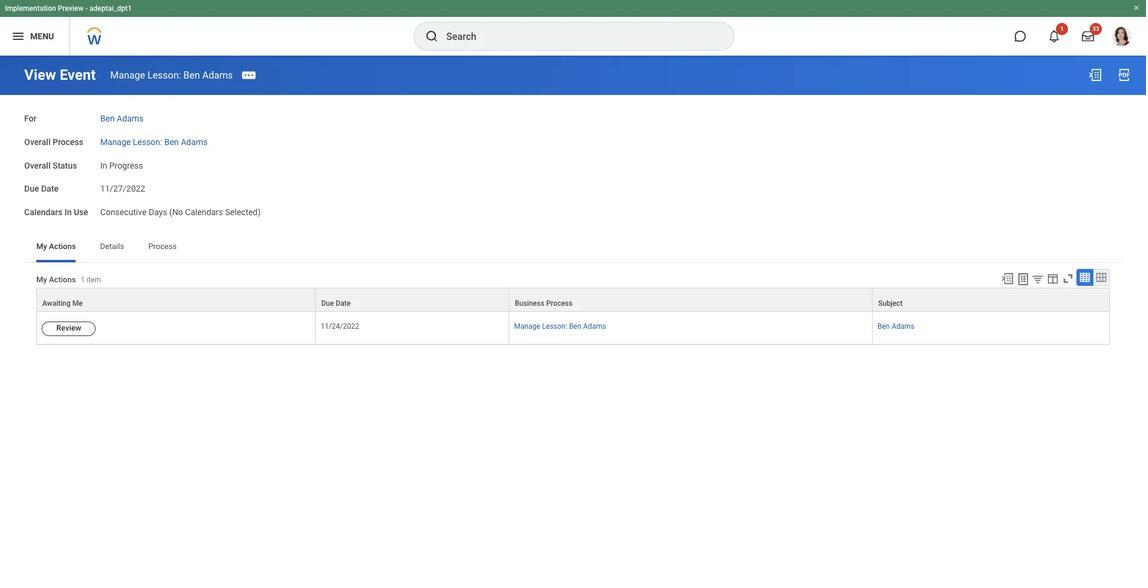 Task type: vqa. For each thing, say whether or not it's contained in the screenshot.
middle Manage
yes



Task type: locate. For each thing, give the bounding box(es) containing it.
tab list
[[24, 233, 1123, 263]]

process
[[53, 137, 83, 147], [148, 242, 177, 251], [547, 299, 573, 308]]

profile logan mcneil image
[[1113, 27, 1132, 48]]

2 vertical spatial manage lesson: ben adams
[[515, 322, 607, 331]]

date up 11/24/2022
[[336, 299, 351, 308]]

in
[[100, 161, 107, 170], [65, 208, 72, 217]]

in progress
[[100, 161, 143, 170]]

overall
[[24, 137, 51, 147], [24, 161, 51, 170]]

1 vertical spatial actions
[[49, 275, 76, 285]]

in left 'progress'
[[100, 161, 107, 170]]

0 horizontal spatial ben adams
[[100, 114, 144, 123]]

1 overall from the top
[[24, 137, 51, 147]]

business
[[515, 299, 545, 308]]

date down overall status
[[41, 184, 59, 194]]

due
[[24, 184, 39, 194], [321, 299, 334, 308]]

process up status
[[53, 137, 83, 147]]

ben adams link down subject at the right bottom of page
[[878, 320, 915, 331]]

my inside tab list
[[36, 242, 47, 251]]

1 horizontal spatial ben adams link
[[878, 320, 915, 331]]

due date up 11/24/2022
[[321, 299, 351, 308]]

0 vertical spatial my
[[36, 242, 47, 251]]

actions up awaiting me
[[49, 275, 76, 285]]

0 horizontal spatial 1
[[81, 276, 85, 285]]

1 vertical spatial ben adams
[[878, 322, 915, 331]]

my actions 1 item
[[36, 275, 101, 285]]

0 vertical spatial manage lesson: ben adams
[[110, 69, 233, 81]]

manage lesson: ben adams
[[110, 69, 233, 81], [100, 137, 208, 147], [515, 322, 607, 331]]

1 vertical spatial overall
[[24, 161, 51, 170]]

actions inside tab list
[[49, 242, 76, 251]]

ben adams link up overall status element
[[100, 111, 144, 123]]

1 left item
[[81, 276, 85, 285]]

ben adams link
[[100, 111, 144, 123], [878, 320, 915, 331]]

consecutive days (no calendars selected)
[[100, 208, 261, 217]]

1 horizontal spatial process
[[148, 242, 177, 251]]

manage up overall status element
[[100, 137, 131, 147]]

actions up my actions 1 item
[[49, 242, 76, 251]]

table image
[[1080, 272, 1092, 284]]

1 vertical spatial my
[[36, 275, 47, 285]]

process inside popup button
[[547, 299, 573, 308]]

manage down the business
[[515, 322, 541, 331]]

1 vertical spatial manage
[[100, 137, 131, 147]]

0 vertical spatial ben adams
[[100, 114, 144, 123]]

0 vertical spatial lesson:
[[148, 69, 181, 81]]

0 vertical spatial date
[[41, 184, 59, 194]]

process for overall process
[[53, 137, 83, 147]]

export to worksheets image
[[1017, 272, 1031, 287]]

awaiting me
[[42, 299, 83, 308]]

2 my from the top
[[36, 275, 47, 285]]

menu banner
[[0, 0, 1147, 56]]

in inside overall status element
[[100, 161, 107, 170]]

1 horizontal spatial due
[[321, 299, 334, 308]]

expand table image
[[1096, 272, 1108, 284]]

2 vertical spatial process
[[547, 299, 573, 308]]

overall down for
[[24, 137, 51, 147]]

due date
[[24, 184, 59, 194], [321, 299, 351, 308]]

0 vertical spatial 1
[[1061, 25, 1065, 32]]

1 actions from the top
[[49, 242, 76, 251]]

1 horizontal spatial calendars
[[185, 208, 223, 217]]

0 horizontal spatial date
[[41, 184, 59, 194]]

in left use
[[65, 208, 72, 217]]

lesson: inside review row
[[542, 322, 568, 331]]

my up 'awaiting'
[[36, 275, 47, 285]]

1 right notifications large image
[[1061, 25, 1065, 32]]

toolbar inside view event main content
[[996, 269, 1111, 288]]

0 vertical spatial ben adams link
[[100, 111, 144, 123]]

fullscreen image
[[1062, 272, 1075, 286]]

view event
[[24, 67, 96, 84]]

review row
[[36, 312, 1111, 345]]

0 horizontal spatial process
[[53, 137, 83, 147]]

ben adams up overall status element
[[100, 114, 144, 123]]

0 vertical spatial overall
[[24, 137, 51, 147]]

manage lesson: ben adams link inside review row
[[515, 322, 607, 331]]

consecutive
[[100, 208, 147, 217]]

0 horizontal spatial due
[[24, 184, 39, 194]]

actions for my actions
[[49, 242, 76, 251]]

ben inside manage lesson: ben adams link
[[164, 137, 179, 147]]

manage inside review row
[[515, 322, 541, 331]]

overall process
[[24, 137, 83, 147]]

1 horizontal spatial due date
[[321, 299, 351, 308]]

actions
[[49, 242, 76, 251], [49, 275, 76, 285]]

2 vertical spatial lesson:
[[542, 322, 568, 331]]

1 horizontal spatial in
[[100, 161, 107, 170]]

toolbar
[[996, 269, 1111, 288]]

my down calendars in use
[[36, 242, 47, 251]]

manage lesson: ben adams link
[[110, 69, 233, 81], [100, 135, 208, 147], [515, 322, 607, 331]]

1 vertical spatial date
[[336, 299, 351, 308]]

33
[[1093, 25, 1100, 32]]

my
[[36, 242, 47, 251], [36, 275, 47, 285]]

calendars in use
[[24, 208, 88, 217]]

selected)
[[225, 208, 261, 217]]

1 vertical spatial due
[[321, 299, 334, 308]]

ben adams down subject at the right bottom of page
[[878, 322, 915, 331]]

1 vertical spatial due date
[[321, 299, 351, 308]]

1 vertical spatial process
[[148, 242, 177, 251]]

1 horizontal spatial date
[[336, 299, 351, 308]]

due inside popup button
[[321, 299, 334, 308]]

lesson:
[[148, 69, 181, 81], [133, 137, 162, 147], [542, 322, 568, 331]]

status
[[53, 161, 77, 170]]

2 horizontal spatial process
[[547, 299, 573, 308]]

manage
[[110, 69, 145, 81], [100, 137, 131, 147], [515, 322, 541, 331]]

due date down overall status
[[24, 184, 59, 194]]

2 calendars from the left
[[185, 208, 223, 217]]

actions for my actions 1 item
[[49, 275, 76, 285]]

1 vertical spatial manage lesson: ben adams link
[[100, 135, 208, 147]]

0 vertical spatial in
[[100, 161, 107, 170]]

lesson: for event
[[148, 69, 181, 81]]

0 vertical spatial actions
[[49, 242, 76, 251]]

2 vertical spatial manage
[[515, 322, 541, 331]]

adams
[[202, 69, 233, 81], [117, 114, 144, 123], [181, 137, 208, 147], [584, 322, 607, 331], [892, 322, 915, 331]]

process for business process
[[547, 299, 573, 308]]

use
[[74, 208, 88, 217]]

2 actions from the top
[[49, 275, 76, 285]]

1 vertical spatial ben adams link
[[878, 320, 915, 331]]

0 vertical spatial process
[[53, 137, 83, 147]]

manage for event
[[110, 69, 145, 81]]

ben
[[184, 69, 200, 81], [100, 114, 115, 123], [164, 137, 179, 147], [569, 322, 582, 331], [878, 322, 891, 331]]

0 horizontal spatial calendars
[[24, 208, 62, 217]]

ben adams
[[100, 114, 144, 123], [878, 322, 915, 331]]

1 my from the top
[[36, 242, 47, 251]]

ben adams inside review row
[[878, 322, 915, 331]]

0 vertical spatial due date
[[24, 184, 59, 194]]

close environment banner image
[[1134, 4, 1141, 11]]

due down overall status
[[24, 184, 39, 194]]

manage right event
[[110, 69, 145, 81]]

tab list inside view event main content
[[24, 233, 1123, 263]]

1 vertical spatial 1
[[81, 276, 85, 285]]

calendars
[[24, 208, 62, 217], [185, 208, 223, 217]]

due up 11/24/2022
[[321, 299, 334, 308]]

1 horizontal spatial 1
[[1061, 25, 1065, 32]]

process up review row
[[547, 299, 573, 308]]

tab list containing my actions
[[24, 233, 1123, 263]]

due date element
[[100, 177, 145, 195]]

ben for manage lesson: ben adams link inside the review row
[[569, 322, 582, 331]]

implementation preview -   adeptai_dpt1
[[5, 4, 132, 13]]

0 horizontal spatial due date
[[24, 184, 59, 194]]

preview
[[58, 4, 84, 13]]

0 vertical spatial due
[[24, 184, 39, 194]]

business process column header
[[510, 288, 873, 313]]

calendars up my actions
[[24, 208, 62, 217]]

export to excel image
[[1089, 68, 1103, 82]]

1 vertical spatial lesson:
[[133, 137, 162, 147]]

calendars right (no
[[185, 208, 223, 217]]

click to view/edit grid preferences image
[[1047, 272, 1060, 286]]

row
[[36, 288, 1111, 313]]

process inside tab list
[[148, 242, 177, 251]]

0 horizontal spatial in
[[65, 208, 72, 217]]

2 overall from the top
[[24, 161, 51, 170]]

11/27/2022
[[100, 184, 145, 194]]

0 vertical spatial manage lesson: ben adams link
[[110, 69, 233, 81]]

date
[[41, 184, 59, 194], [336, 299, 351, 308]]

process down days
[[148, 242, 177, 251]]

2 vertical spatial manage lesson: ben adams link
[[515, 322, 607, 331]]

1 horizontal spatial ben adams
[[878, 322, 915, 331]]

details
[[100, 242, 124, 251]]

0 vertical spatial manage
[[110, 69, 145, 81]]

1
[[1061, 25, 1065, 32], [81, 276, 85, 285]]

overall left status
[[24, 161, 51, 170]]

1 vertical spatial manage lesson: ben adams
[[100, 137, 208, 147]]



Task type: describe. For each thing, give the bounding box(es) containing it.
11/24/2022
[[321, 322, 359, 331]]

ben for process's manage lesson: ben adams link
[[164, 137, 179, 147]]

manage lesson: ben adams for overall process
[[100, 137, 208, 147]]

ben adams link inside review row
[[878, 320, 915, 331]]

-
[[85, 4, 88, 13]]

awaiting me button
[[37, 289, 315, 312]]

0 horizontal spatial ben adams link
[[100, 111, 144, 123]]

view
[[24, 67, 56, 84]]

view event main content
[[0, 56, 1147, 389]]

justify image
[[11, 29, 25, 44]]

overall for overall process
[[24, 137, 51, 147]]

item
[[87, 276, 101, 285]]

row containing awaiting me
[[36, 288, 1111, 313]]

business process
[[515, 299, 573, 308]]

1 inside my actions 1 item
[[81, 276, 85, 285]]

calendars inside "element"
[[185, 208, 223, 217]]

calendars in use element
[[100, 200, 261, 218]]

review button
[[42, 322, 96, 336]]

manage lesson: ben adams for view event
[[110, 69, 233, 81]]

review
[[56, 324, 81, 333]]

menu button
[[0, 17, 70, 56]]

my for my actions 1 item
[[36, 275, 47, 285]]

my for my actions
[[36, 242, 47, 251]]

overall status
[[24, 161, 77, 170]]

notifications large image
[[1049, 30, 1061, 42]]

ben for manage lesson: ben adams link associated with event
[[184, 69, 200, 81]]

manage lesson: ben adams inside review row
[[515, 322, 607, 331]]

overall for overall status
[[24, 161, 51, 170]]

business process button
[[510, 289, 873, 312]]

my actions
[[36, 242, 76, 251]]

1 button
[[1042, 23, 1069, 50]]

event
[[60, 67, 96, 84]]

subject
[[879, 299, 903, 308]]

manage lesson: ben adams link for event
[[110, 69, 233, 81]]

export to excel image
[[1002, 272, 1015, 286]]

days
[[149, 208, 167, 217]]

1 vertical spatial in
[[65, 208, 72, 217]]

menu
[[30, 31, 54, 41]]

subject button
[[873, 289, 1110, 312]]

date inside popup button
[[336, 299, 351, 308]]

33 button
[[1075, 23, 1103, 50]]

implementation
[[5, 4, 56, 13]]

overall status element
[[100, 153, 143, 171]]

due date inside popup button
[[321, 299, 351, 308]]

adeptai_dpt1
[[90, 4, 132, 13]]

view printable version (pdf) image
[[1118, 68, 1132, 82]]

1 calendars from the left
[[24, 208, 62, 217]]

(no
[[169, 208, 183, 217]]

me
[[72, 299, 83, 308]]

search image
[[425, 29, 439, 44]]

for
[[24, 114, 37, 123]]

1 inside button
[[1061, 25, 1065, 32]]

select to filter grid data image
[[1032, 273, 1045, 286]]

lesson: for process
[[133, 137, 162, 147]]

inbox large image
[[1083, 30, 1095, 42]]

manage for process
[[100, 137, 131, 147]]

due date button
[[316, 289, 509, 312]]

progress
[[109, 161, 143, 170]]

manage lesson: ben adams link for process
[[100, 135, 208, 147]]

Search Workday  search field
[[447, 23, 709, 50]]

awaiting
[[42, 299, 71, 308]]



